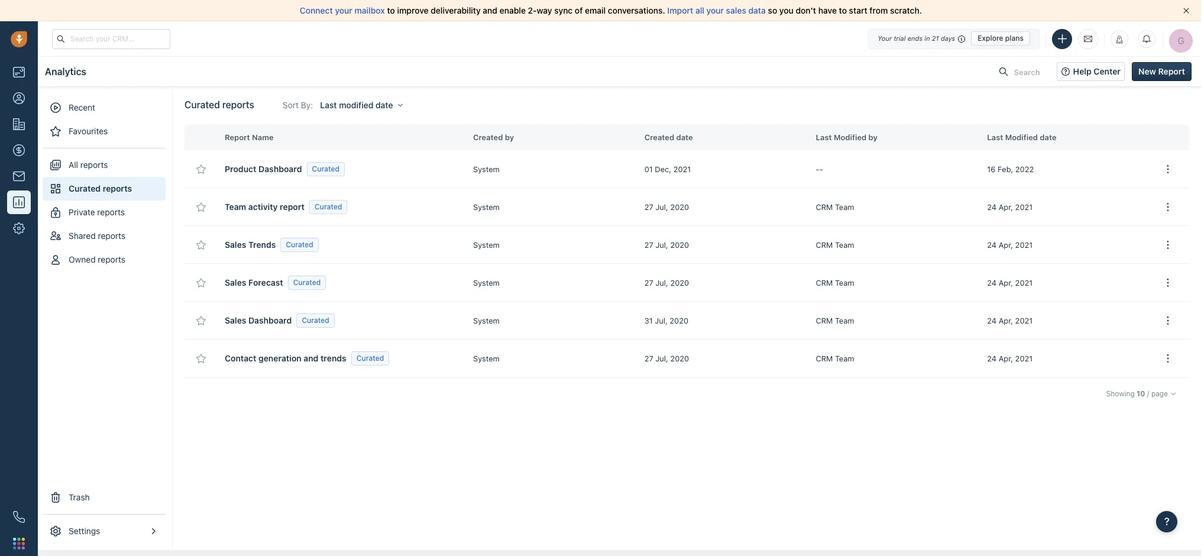 Task type: locate. For each thing, give the bounding box(es) containing it.
your trial ends in 21 days
[[878, 34, 956, 42]]

so
[[768, 5, 778, 15]]

start
[[850, 5, 868, 15]]

all
[[696, 5, 705, 15]]

connect
[[300, 5, 333, 15]]

21
[[933, 34, 940, 42]]

to right mailbox
[[387, 5, 395, 15]]

scratch.
[[891, 5, 923, 15]]

sync
[[555, 5, 573, 15]]

and
[[483, 5, 498, 15]]

0 horizontal spatial to
[[387, 5, 395, 15]]

don't
[[796, 5, 817, 15]]

2-
[[528, 5, 537, 15]]

explore
[[978, 34, 1004, 43]]

to
[[387, 5, 395, 15], [840, 5, 847, 15]]

to left the start
[[840, 5, 847, 15]]

import
[[668, 5, 694, 15]]

your right all
[[707, 5, 724, 15]]

deliverability
[[431, 5, 481, 15]]

of
[[575, 5, 583, 15]]

way
[[537, 5, 552, 15]]

what's new image
[[1116, 35, 1124, 43]]

days
[[941, 34, 956, 42]]

conversations.
[[608, 5, 666, 15]]

1 horizontal spatial your
[[707, 5, 724, 15]]

import all your sales data link
[[668, 5, 768, 15]]

0 horizontal spatial your
[[335, 5, 353, 15]]

your left mailbox
[[335, 5, 353, 15]]

1 horizontal spatial to
[[840, 5, 847, 15]]

your
[[335, 5, 353, 15], [707, 5, 724, 15]]

have
[[819, 5, 837, 15]]

2 your from the left
[[707, 5, 724, 15]]

trial
[[894, 34, 906, 42]]

in
[[925, 34, 931, 42]]



Task type: describe. For each thing, give the bounding box(es) containing it.
data
[[749, 5, 766, 15]]

your
[[878, 34, 893, 42]]

from
[[870, 5, 889, 15]]

connect your mailbox to improve deliverability and enable 2-way sync of email conversations. import all your sales data so you don't have to start from scratch.
[[300, 5, 923, 15]]

1 to from the left
[[387, 5, 395, 15]]

1 your from the left
[[335, 5, 353, 15]]

you
[[780, 5, 794, 15]]

close image
[[1184, 8, 1190, 14]]

explore plans
[[978, 34, 1024, 43]]

send email image
[[1085, 34, 1093, 44]]

sales
[[727, 5, 747, 15]]

phone image
[[13, 511, 25, 523]]

freshworks switcher image
[[13, 538, 25, 550]]

mailbox
[[355, 5, 385, 15]]

Search your CRM... text field
[[52, 29, 170, 49]]

connect your mailbox link
[[300, 5, 387, 15]]

explore plans link
[[972, 31, 1031, 46]]

improve
[[397, 5, 429, 15]]

email
[[585, 5, 606, 15]]

2 to from the left
[[840, 5, 847, 15]]

enable
[[500, 5, 526, 15]]

phone element
[[7, 505, 31, 529]]

ends
[[908, 34, 923, 42]]

plans
[[1006, 34, 1024, 43]]



